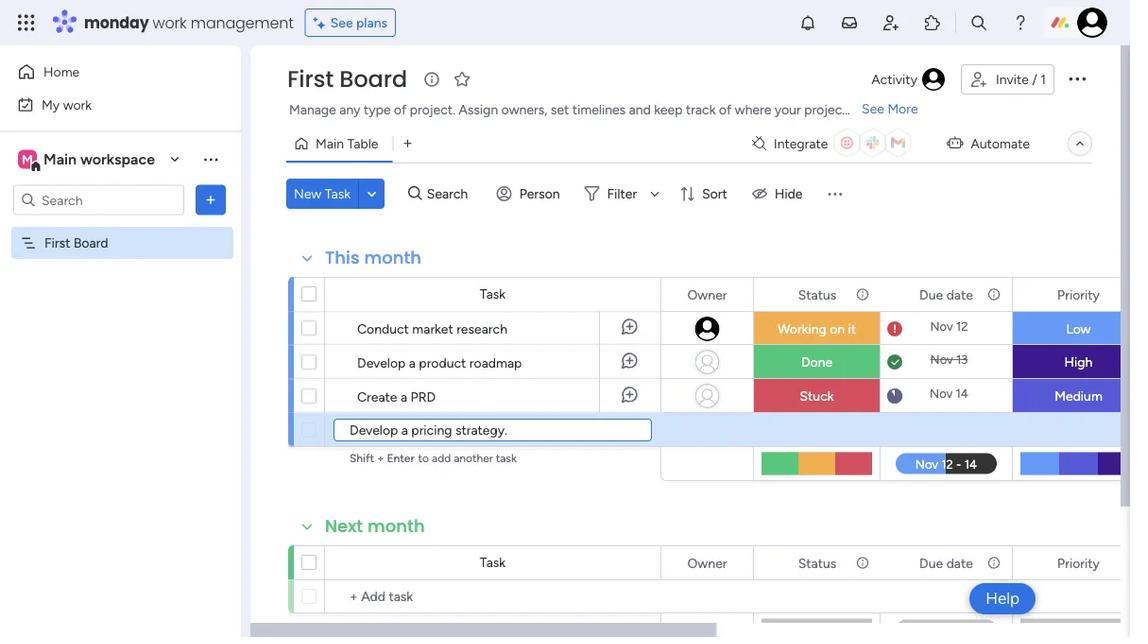 Task type: vqa. For each thing, say whether or not it's contained in the screenshot.
bottom being
no



Task type: locate. For each thing, give the bounding box(es) containing it.
see left more
[[862, 101, 885, 117]]

1 horizontal spatial first board
[[287, 63, 408, 95]]

1 owner from the top
[[688, 287, 728, 303]]

priority
[[1058, 287, 1101, 303], [1058, 555, 1101, 571]]

month right the this at the top left
[[364, 246, 422, 270]]

date
[[947, 287, 974, 303], [947, 555, 974, 571]]

0 vertical spatial nov
[[931, 319, 954, 334]]

create
[[357, 389, 398, 405]]

1 horizontal spatial first
[[287, 63, 334, 95]]

manage any type of project. assign owners, set timelines and keep track of where your project stands.
[[289, 102, 893, 118]]

market
[[413, 321, 454, 337]]

first board down search in workspace field
[[44, 235, 108, 251]]

date up 12
[[947, 287, 974, 303]]

2 vertical spatial nov
[[931, 386, 953, 401]]

0 vertical spatial first board
[[287, 63, 408, 95]]

invite
[[997, 71, 1030, 87]]

1 horizontal spatial of
[[719, 102, 732, 118]]

see for see plans
[[331, 15, 353, 31]]

2 status field from the top
[[794, 553, 842, 574]]

1 vertical spatial status
[[799, 555, 837, 571]]

nov left 13
[[931, 352, 954, 367]]

main left table
[[316, 136, 344, 152]]

due date field up nov 12
[[915, 284, 979, 305]]

activity button
[[865, 64, 954, 95]]

of
[[394, 102, 407, 118], [719, 102, 732, 118]]

status
[[799, 287, 837, 303], [799, 555, 837, 571]]

a left prd
[[401, 389, 408, 405]]

task for this month
[[480, 286, 506, 302]]

main workspace
[[43, 150, 155, 168]]

0 horizontal spatial first
[[44, 235, 70, 251]]

0 vertical spatial due
[[920, 287, 944, 303]]

0 horizontal spatial main
[[43, 150, 77, 168]]

Due date field
[[915, 284, 979, 305], [915, 553, 979, 574]]

home
[[43, 64, 80, 80]]

1 vertical spatial date
[[947, 555, 974, 571]]

activity
[[872, 71, 918, 87]]

show board description image
[[421, 70, 443, 89]]

see left the plans
[[331, 15, 353, 31]]

1 date from the top
[[947, 287, 974, 303]]

1 owner field from the top
[[683, 284, 732, 305]]

Status field
[[794, 284, 842, 305], [794, 553, 842, 574]]

0 horizontal spatial work
[[63, 96, 92, 113]]

1 vertical spatial owner
[[688, 555, 728, 571]]

a for create
[[401, 389, 408, 405]]

a left the product
[[409, 355, 416, 371]]

1 horizontal spatial a
[[409, 355, 416, 371]]

of right type
[[394, 102, 407, 118]]

see inside button
[[331, 15, 353, 31]]

1 of from the left
[[394, 102, 407, 118]]

due date up nov 12
[[920, 287, 974, 303]]

First Board field
[[283, 63, 412, 95]]

1 due from the top
[[920, 287, 944, 303]]

filter button
[[577, 179, 667, 209]]

assign
[[459, 102, 499, 118]]

work
[[153, 12, 187, 33], [63, 96, 92, 113]]

nov for nov 12
[[931, 319, 954, 334]]

1 vertical spatial priority field
[[1054, 553, 1105, 574]]

notifications image
[[799, 13, 818, 32]]

0 horizontal spatial first board
[[44, 235, 108, 251]]

date up help button
[[947, 555, 974, 571]]

1 vertical spatial a
[[401, 389, 408, 405]]

select product image
[[17, 13, 36, 32]]

stands.
[[851, 102, 893, 118]]

my work
[[42, 96, 92, 113]]

add view image
[[404, 137, 412, 151]]

owner field for next month
[[683, 553, 732, 574]]

0 vertical spatial status field
[[794, 284, 842, 305]]

first board list box
[[0, 223, 241, 514]]

task right new
[[325, 186, 351, 202]]

nov for nov 13
[[931, 352, 954, 367]]

column information image
[[856, 287, 871, 302], [987, 287, 1002, 302], [856, 556, 871, 571], [987, 556, 1002, 571]]

month inside field
[[368, 514, 425, 539]]

first board
[[287, 63, 408, 95], [44, 235, 108, 251]]

0 vertical spatial due date field
[[915, 284, 979, 305]]

Search field
[[422, 181, 479, 207]]

arrow down image
[[644, 183, 667, 205]]

Priority field
[[1054, 284, 1105, 305], [1054, 553, 1105, 574]]

0 vertical spatial date
[[947, 287, 974, 303]]

any
[[340, 102, 361, 118]]

owners,
[[502, 102, 548, 118]]

/
[[1033, 71, 1038, 87]]

due date field up help button
[[915, 553, 979, 574]]

see
[[331, 15, 353, 31], [862, 101, 885, 117]]

sort button
[[672, 179, 739, 209]]

1 vertical spatial first board
[[44, 235, 108, 251]]

work right the monday
[[153, 12, 187, 33]]

2 nov from the top
[[931, 352, 954, 367]]

see plans
[[331, 15, 388, 31]]

month
[[364, 246, 422, 270], [368, 514, 425, 539]]

1 vertical spatial task
[[480, 286, 506, 302]]

nov left 12
[[931, 319, 954, 334]]

task up research
[[480, 286, 506, 302]]

month inside field
[[364, 246, 422, 270]]

0 vertical spatial priority
[[1058, 287, 1101, 303]]

2 vertical spatial task
[[480, 555, 506, 571]]

working on it
[[778, 321, 857, 337]]

board
[[340, 63, 408, 95], [74, 235, 108, 251]]

next month
[[325, 514, 425, 539]]

help image
[[1012, 13, 1031, 32]]

0 horizontal spatial see
[[331, 15, 353, 31]]

2 due from the top
[[920, 555, 944, 571]]

1 vertical spatial due
[[920, 555, 944, 571]]

board down search in workspace field
[[74, 235, 108, 251]]

1 vertical spatial nov
[[931, 352, 954, 367]]

where
[[735, 102, 772, 118]]

new task button
[[287, 179, 358, 209]]

plans
[[357, 15, 388, 31]]

angle down image
[[368, 187, 377, 201]]

0 horizontal spatial a
[[401, 389, 408, 405]]

task up + add task text field at bottom
[[480, 555, 506, 571]]

0 vertical spatial owner field
[[683, 284, 732, 305]]

0 vertical spatial task
[[325, 186, 351, 202]]

0 vertical spatial board
[[340, 63, 408, 95]]

conduct market research
[[357, 321, 508, 337]]

nov left '14'
[[931, 386, 953, 401]]

monday
[[84, 12, 149, 33]]

track
[[686, 102, 716, 118]]

Search in workspace field
[[40, 189, 158, 211]]

1 nov from the top
[[931, 319, 954, 334]]

board inside the first board list box
[[74, 235, 108, 251]]

1 horizontal spatial work
[[153, 12, 187, 33]]

my work button
[[11, 89, 203, 120]]

1 vertical spatial priority
[[1058, 555, 1101, 571]]

prd
[[411, 389, 436, 405]]

first board inside list box
[[44, 235, 108, 251]]

main table button
[[287, 129, 393, 159]]

3 nov from the top
[[931, 386, 953, 401]]

0 vertical spatial owner
[[688, 287, 728, 303]]

more
[[888, 101, 919, 117]]

nov
[[931, 319, 954, 334], [931, 352, 954, 367], [931, 386, 953, 401]]

owner
[[688, 287, 728, 303], [688, 555, 728, 571]]

1 status from the top
[[799, 287, 837, 303]]

option
[[0, 226, 241, 230]]

2 priority field from the top
[[1054, 553, 1105, 574]]

1 vertical spatial month
[[368, 514, 425, 539]]

1 vertical spatial owner field
[[683, 553, 732, 574]]

2 owner field from the top
[[683, 553, 732, 574]]

type
[[364, 102, 391, 118]]

a
[[409, 355, 416, 371], [401, 389, 408, 405]]

your
[[775, 102, 802, 118]]

1 vertical spatial due date field
[[915, 553, 979, 574]]

create a prd
[[357, 389, 436, 405]]

help button
[[970, 583, 1036, 615]]

first up manage
[[287, 63, 334, 95]]

1 vertical spatial due date
[[920, 555, 974, 571]]

1 horizontal spatial main
[[316, 136, 344, 152]]

0 vertical spatial priority field
[[1054, 284, 1105, 305]]

main right workspace image
[[43, 150, 77, 168]]

2 owner from the top
[[688, 555, 728, 571]]

+ Add task text field
[[335, 585, 652, 608]]

0 horizontal spatial of
[[394, 102, 407, 118]]

1 vertical spatial first
[[44, 235, 70, 251]]

0 horizontal spatial board
[[74, 235, 108, 251]]

0 vertical spatial due date
[[920, 287, 974, 303]]

hide
[[775, 186, 803, 202]]

0 vertical spatial a
[[409, 355, 416, 371]]

v2 search image
[[409, 183, 422, 204]]

due date up help button
[[920, 555, 974, 571]]

0 vertical spatial first
[[287, 63, 334, 95]]

invite / 1
[[997, 71, 1047, 87]]

workspace selection element
[[18, 148, 158, 173]]

0 vertical spatial see
[[331, 15, 353, 31]]

due
[[920, 287, 944, 303], [920, 555, 944, 571]]

ruby anderson image
[[1078, 8, 1108, 38]]

1 vertical spatial see
[[862, 101, 885, 117]]

main inside 'workspace selection' element
[[43, 150, 77, 168]]

2 due date from the top
[[920, 555, 974, 571]]

work inside button
[[63, 96, 92, 113]]

month right next
[[368, 514, 425, 539]]

main for main workspace
[[43, 150, 77, 168]]

+ Add task text field
[[334, 419, 652, 442]]

2 status from the top
[[799, 555, 837, 571]]

this
[[325, 246, 360, 270]]

work for monday
[[153, 12, 187, 33]]

Owner field
[[683, 284, 732, 305], [683, 553, 732, 574]]

main inside button
[[316, 136, 344, 152]]

task
[[325, 186, 351, 202], [480, 286, 506, 302], [480, 555, 506, 571]]

1 vertical spatial work
[[63, 96, 92, 113]]

1 vertical spatial board
[[74, 235, 108, 251]]

a for develop
[[409, 355, 416, 371]]

main
[[316, 136, 344, 152], [43, 150, 77, 168]]

1 horizontal spatial see
[[862, 101, 885, 117]]

1 vertical spatial status field
[[794, 553, 842, 574]]

board up type
[[340, 63, 408, 95]]

work right 'my'
[[63, 96, 92, 113]]

this month
[[325, 246, 422, 270]]

0 vertical spatial work
[[153, 12, 187, 33]]

2 due date field from the top
[[915, 553, 979, 574]]

v2 done deadline image
[[888, 353, 903, 371]]

medium
[[1055, 388, 1103, 404]]

14
[[956, 386, 969, 401]]

0 vertical spatial status
[[799, 287, 837, 303]]

first
[[287, 63, 334, 95], [44, 235, 70, 251]]

first down search in workspace field
[[44, 235, 70, 251]]

due for first due date field from the top of the page
[[920, 287, 944, 303]]

0 vertical spatial month
[[364, 246, 422, 270]]

first board up any
[[287, 63, 408, 95]]

of right track
[[719, 102, 732, 118]]

1 due date field from the top
[[915, 284, 979, 305]]

management
[[191, 12, 294, 33]]



Task type: describe. For each thing, give the bounding box(es) containing it.
see for see more
[[862, 101, 885, 117]]

1 due date from the top
[[920, 287, 974, 303]]

help
[[986, 589, 1020, 609]]

develop a product roadmap
[[357, 355, 522, 371]]

dapulse integrations image
[[753, 137, 767, 151]]

inbox image
[[841, 13, 860, 32]]

Next month field
[[321, 514, 430, 539]]

stuck
[[800, 388, 835, 404]]

table
[[347, 136, 379, 152]]

1 horizontal spatial board
[[340, 63, 408, 95]]

status for 2nd status field from the top
[[799, 555, 837, 571]]

search everything image
[[970, 13, 989, 32]]

status for 2nd status field from the bottom of the page
[[799, 287, 837, 303]]

invite members image
[[882, 13, 901, 32]]

nov 14
[[931, 386, 969, 401]]

options image
[[201, 191, 220, 209]]

set
[[551, 102, 570, 118]]

main for main table
[[316, 136, 344, 152]]

see more
[[862, 101, 919, 117]]

1
[[1041, 71, 1047, 87]]

2 date from the top
[[947, 555, 974, 571]]

monday work management
[[84, 12, 294, 33]]

research
[[457, 321, 508, 337]]

2 priority from the top
[[1058, 555, 1101, 571]]

due for 2nd due date field from the top
[[920, 555, 944, 571]]

manage
[[289, 102, 336, 118]]

integrate
[[774, 136, 829, 152]]

new
[[294, 186, 322, 202]]

done
[[802, 354, 833, 370]]

menu image
[[826, 184, 845, 203]]

project
[[805, 102, 848, 118]]

first inside list box
[[44, 235, 70, 251]]

12
[[957, 319, 969, 334]]

invite / 1 button
[[962, 64, 1055, 95]]

next
[[325, 514, 363, 539]]

and
[[629, 102, 651, 118]]

main table
[[316, 136, 379, 152]]

develop
[[357, 355, 406, 371]]

filter
[[608, 186, 637, 202]]

1 priority from the top
[[1058, 287, 1101, 303]]

project.
[[410, 102, 456, 118]]

working
[[778, 321, 827, 337]]

workspace options image
[[201, 150, 220, 169]]

it
[[849, 321, 857, 337]]

month for this month
[[364, 246, 422, 270]]

1 priority field from the top
[[1054, 284, 1105, 305]]

see plans button
[[305, 9, 396, 37]]

nov 12
[[931, 319, 969, 334]]

owner for next month
[[688, 555, 728, 571]]

workspace image
[[18, 149, 37, 170]]

hide button
[[745, 179, 815, 209]]

task inside new task button
[[325, 186, 351, 202]]

sort
[[703, 186, 728, 202]]

nov 13
[[931, 352, 969, 367]]

collapse board header image
[[1073, 136, 1088, 151]]

options image
[[1067, 67, 1089, 90]]

product
[[419, 355, 467, 371]]

conduct
[[357, 321, 409, 337]]

low
[[1067, 321, 1092, 337]]

on
[[830, 321, 845, 337]]

keep
[[655, 102, 683, 118]]

m
[[22, 151, 33, 167]]

13
[[957, 352, 969, 367]]

apps image
[[924, 13, 943, 32]]

automate
[[972, 136, 1031, 152]]

roadmap
[[470, 355, 522, 371]]

autopilot image
[[948, 131, 964, 155]]

person
[[520, 186, 560, 202]]

high
[[1065, 354, 1094, 370]]

timelines
[[573, 102, 626, 118]]

v2 overdue deadline image
[[888, 320, 903, 338]]

2 of from the left
[[719, 102, 732, 118]]

my
[[42, 96, 60, 113]]

add to favorites image
[[453, 70, 472, 88]]

owner for this month
[[688, 287, 728, 303]]

month for next month
[[368, 514, 425, 539]]

nov for nov 14
[[931, 386, 953, 401]]

person button
[[490, 179, 572, 209]]

workspace
[[80, 150, 155, 168]]

This month field
[[321, 246, 427, 270]]

work for my
[[63, 96, 92, 113]]

task for next month
[[480, 555, 506, 571]]

new task
[[294, 186, 351, 202]]

1 status field from the top
[[794, 284, 842, 305]]

owner field for this month
[[683, 284, 732, 305]]

home button
[[11, 57, 203, 87]]

see more link
[[861, 99, 921, 118]]



